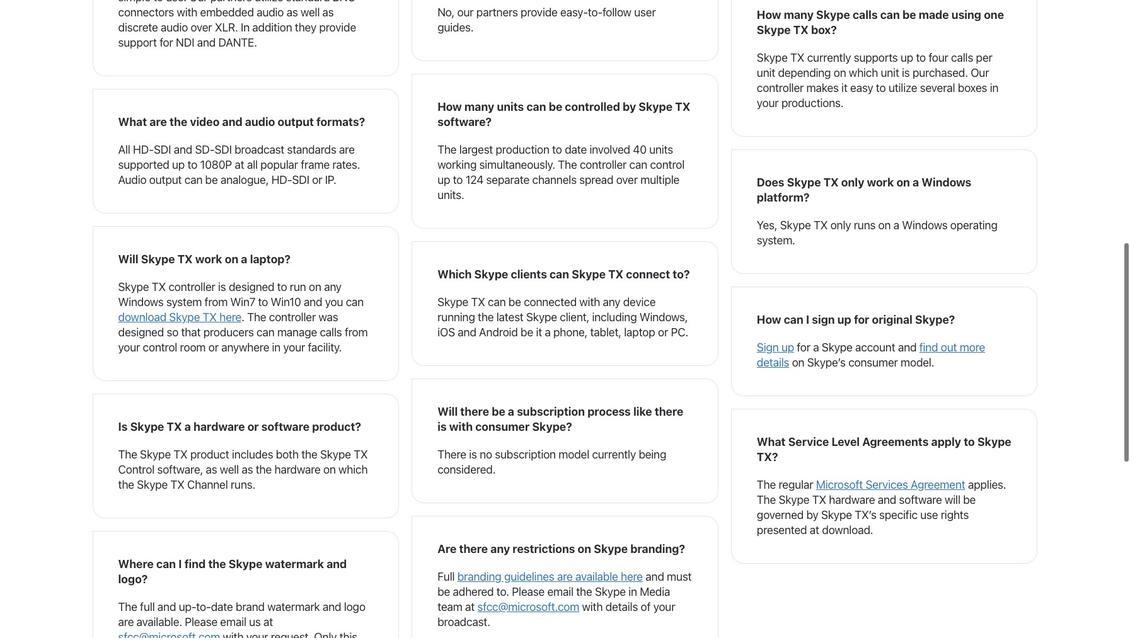 Task type: locate. For each thing, give the bounding box(es) containing it.
is skype tx a hardware or software product? element
[[92, 394, 399, 519]]

in inside . the controller was designed so that producers can manage calls from your control room or anywhere in your facility.
[[272, 341, 281, 354]]

is inside there is no subscription model currently being considered.
[[469, 448, 477, 461]]

to up channels
[[552, 143, 562, 156]]

work
[[867, 176, 894, 189], [195, 253, 222, 266]]

2 vertical spatial in
[[628, 585, 637, 599]]

ios
[[438, 326, 455, 339]]

up-
[[179, 601, 196, 614]]

productions.
[[781, 96, 844, 110]]

please inside the full and up-to-date brand watermark and logo are available. please email us at
[[185, 616, 217, 629]]

the inside the where can i find the skype watermark and logo?
[[208, 558, 226, 571]]

skype inside the where can i find the skype watermark and logo?
[[229, 558, 262, 571]]

0 horizontal spatial email
[[220, 616, 246, 629]]

there for are there any restrictions on skype branding?
[[459, 543, 488, 556]]

2 horizontal spatial sdi
[[292, 173, 309, 187]]

is inside the skype tx currently supports up to four calls per unit depending on which unit is purchased. our controller makes it easy to utilize several boxes in your productions.
[[902, 66, 910, 79]]

1 vertical spatial here
[[621, 570, 643, 584]]

and up available.
[[157, 601, 176, 614]]

designed inside . the controller was designed so that producers can manage calls from your control room or anywhere in your facility.
[[118, 326, 164, 339]]

be left made
[[902, 8, 916, 21]]

where
[[118, 558, 154, 571]]

control up the multiple
[[650, 158, 685, 171]]

0 vertical spatial date
[[565, 143, 587, 156]]

subscription
[[517, 405, 585, 418], [495, 448, 556, 461]]

skype up 'depending'
[[757, 51, 788, 64]]

and up media
[[646, 570, 664, 584]]

1 vertical spatial email
[[220, 616, 246, 629]]

skype
[[816, 8, 850, 21], [757, 23, 791, 37], [757, 51, 788, 64], [639, 100, 673, 113], [787, 176, 821, 189], [780, 219, 811, 232], [141, 253, 175, 266], [474, 268, 508, 281], [572, 268, 606, 281], [118, 280, 149, 294], [438, 296, 468, 309], [169, 311, 200, 324], [526, 311, 557, 324], [822, 341, 853, 354], [130, 420, 164, 434], [977, 436, 1011, 449], [140, 448, 171, 461], [320, 448, 351, 461], [137, 478, 168, 492], [779, 493, 809, 507], [821, 509, 852, 522], [594, 543, 628, 556], [229, 558, 262, 571], [595, 585, 626, 599]]

0 vertical spatial by
[[623, 100, 636, 113]]

0 horizontal spatial output
[[149, 173, 182, 187]]

1 vertical spatial how
[[438, 100, 462, 113]]

controller
[[757, 81, 804, 95], [580, 158, 627, 171], [168, 280, 215, 294], [269, 311, 316, 324]]

skype up brand
[[229, 558, 262, 571]]

1 vertical spatial hardware
[[274, 463, 321, 476]]

0 horizontal spatial currently
[[592, 448, 636, 461]]

full
[[438, 570, 455, 584]]

only inside does skype tx only work on a windows platform?
[[841, 176, 864, 189]]

utilize
[[889, 81, 917, 95]]

units.
[[438, 188, 464, 202]]

sd-
[[195, 143, 215, 156]]

skype up applies.
[[977, 436, 1011, 449]]

are inside the full and up-to-date brand watermark and logo are available. please email us at
[[118, 616, 134, 629]]

adhered
[[453, 585, 494, 599]]

a inside does skype tx only work on a windows platform?
[[913, 176, 919, 189]]

the inside applies. the skype tx hardware and software will be governed by skype tx's specific use rights presented at download.
[[757, 493, 776, 507]]

your down media
[[653, 601, 675, 614]]

hardware inside the skype tx product includes both the skype tx control software, as well as the hardware on which the skype tx channel runs.
[[274, 463, 321, 476]]

1 vertical spatial to-
[[196, 601, 211, 614]]

largest
[[459, 143, 493, 156]]

what service level agreements apply to skype tx?
[[757, 436, 1011, 464]]

ip.
[[325, 173, 336, 187]]

skype inside and must be adhered to. please email the skype in media team at
[[595, 585, 626, 599]]

and left sd- at the left of page
[[174, 143, 192, 156]]

can inside the where can i find the skype watermark and logo?
[[156, 558, 176, 571]]

the down control
[[118, 478, 134, 492]]

how many skype calls can be made using one skype tx box? element
[[731, 0, 1038, 137]]

considered.
[[438, 463, 496, 476]]

windows inside skype tx controller is designed to run on any windows system from win7 to win10 and you can download skype tx here
[[118, 296, 164, 309]]

facility.
[[308, 341, 342, 354]]

with inside skype tx can be connected with any device running the latest skype client, including windows, ios and android be it a phone, tablet, laptop or pc.
[[579, 296, 600, 309]]

to right "apply"
[[964, 436, 975, 449]]

to-
[[588, 6, 602, 19], [196, 601, 211, 614]]

will there be a subscription process like there is with consumer skype? element
[[412, 379, 718, 504]]

1 horizontal spatial software
[[899, 493, 942, 507]]

which inside the skype tx currently supports up to four calls per unit depending on which unit is purchased. our controller makes it easy to utilize several boxes in your productions.
[[849, 66, 878, 79]]

skype up running
[[438, 296, 468, 309]]

the up the full and up-to-date brand watermark and logo are available. please email us at on the bottom
[[208, 558, 226, 571]]

hardware
[[194, 420, 245, 434], [274, 463, 321, 476], [829, 493, 875, 507]]

email down the branding guidelines are available here link
[[547, 585, 573, 599]]

logo?
[[118, 573, 148, 586]]

at inside applies. the skype tx hardware and software will be governed by skype tx's specific use rights presented at download.
[[810, 524, 819, 537]]

what for what service level agreements apply to skype tx?
[[757, 436, 786, 449]]

any
[[324, 280, 342, 294], [603, 296, 620, 309], [490, 543, 510, 556]]

is inside skype tx controller is designed to run on any windows system from win7 to win10 and you can download skype tx here
[[218, 280, 226, 294]]

0 vertical spatial subscription
[[517, 405, 585, 418]]

0 horizontal spatial here
[[219, 311, 242, 324]]

consumer up no
[[475, 420, 530, 434]]

2 horizontal spatial in
[[990, 81, 998, 95]]

subscription right no
[[495, 448, 556, 461]]

are up rates.
[[339, 143, 355, 156]]

0 vertical spatial what
[[118, 115, 147, 129]]

consumer down account
[[848, 356, 898, 369]]

0 horizontal spatial from
[[205, 296, 228, 309]]

output
[[278, 115, 314, 129], [149, 173, 182, 187]]

how many units can be controlled by skype tx software? element
[[412, 74, 718, 229]]

1 horizontal spatial which
[[849, 66, 878, 79]]

from for is
[[205, 296, 228, 309]]

hd- up supported
[[133, 143, 154, 156]]

0 vertical spatial software
[[261, 420, 310, 434]]

be left controlled
[[549, 100, 562, 113]]

that
[[181, 326, 201, 339]]

controller up manage
[[269, 311, 316, 324]]

0 vertical spatial only
[[841, 176, 864, 189]]

control inside . the controller was designed so that producers can manage calls from your control room or anywhere in your facility.
[[143, 341, 177, 354]]

and right video
[[222, 115, 242, 129]]

sign
[[757, 341, 779, 354]]

will for will skype tx work on a laptop?
[[118, 253, 138, 266]]

can left sign
[[784, 313, 803, 326]]

sfcc@microsoft.com link
[[477, 601, 579, 614]]

is up utilize
[[902, 66, 910, 79]]

many up software?
[[464, 100, 494, 113]]

or right room
[[208, 341, 219, 354]]

apply
[[931, 436, 961, 449]]

0 horizontal spatial it
[[536, 326, 542, 339]]

in left media
[[628, 585, 637, 599]]

what inside what service level agreements apply to skype tx?
[[757, 436, 786, 449]]

2 vertical spatial with
[[582, 601, 603, 614]]

here up media
[[621, 570, 643, 584]]

up up utilize
[[901, 51, 913, 64]]

1 vertical spatial skype?
[[532, 420, 572, 434]]

0 vertical spatial hd-
[[133, 143, 154, 156]]

output down supported
[[149, 173, 182, 187]]

0 horizontal spatial please
[[185, 616, 217, 629]]

1 vertical spatial it
[[536, 326, 542, 339]]

0 horizontal spatial control
[[143, 341, 177, 354]]

windows up operating
[[922, 176, 971, 189]]

agreements
[[862, 436, 929, 449]]

skype? inside will there be a subscription process like there is with consumer skype?
[[532, 420, 572, 434]]

0 vertical spatial how
[[757, 8, 781, 21]]

runs
[[854, 219, 876, 232]]

skype right "which"
[[474, 268, 508, 281]]

your inside with details of your broadcast.
[[653, 601, 675, 614]]

1 horizontal spatial i
[[806, 313, 809, 326]]

the regular microsoft services agreement
[[757, 478, 965, 492]]

0 horizontal spatial hd-
[[133, 143, 154, 156]]

be inside how many skype calls can be made using one skype tx box?
[[902, 8, 916, 21]]

1 vertical spatial output
[[149, 173, 182, 187]]

at down adhered
[[465, 601, 475, 614]]

1 horizontal spatial control
[[650, 158, 685, 171]]

can inside . the controller was designed so that producers can manage calls from your control room or anywhere in your facility.
[[257, 326, 274, 339]]

2 vertical spatial hardware
[[829, 493, 875, 507]]

all
[[118, 143, 130, 156]]

only for work
[[841, 176, 864, 189]]

hardware for the
[[829, 493, 875, 507]]

0 horizontal spatial which
[[338, 463, 368, 476]]

sdi up supported
[[154, 143, 171, 156]]

1 horizontal spatial consumer
[[848, 356, 898, 369]]

date inside the full and up-to-date brand watermark and logo are available. please email us at
[[211, 601, 233, 614]]

running
[[438, 311, 475, 324]]

and down services
[[878, 493, 896, 507]]

be up no
[[492, 405, 505, 418]]

windows inside the yes, skype tx only runs on a windows operating system.
[[902, 219, 948, 232]]

skype tx can be connected with any device running the latest skype client, including windows, ios and android be it a phone, tablet, laptop or pc.
[[438, 296, 688, 339]]

hardware inside applies. the skype tx hardware and software will be governed by skype tx's specific use rights presented at download.
[[829, 493, 875, 507]]

up right sign
[[837, 313, 851, 326]]

sfcc@microsoft.com
[[477, 601, 579, 614]]

i for sign
[[806, 313, 809, 326]]

run
[[290, 280, 306, 294]]

0 horizontal spatial date
[[211, 601, 233, 614]]

will up download
[[118, 253, 138, 266]]

1 vertical spatial currently
[[592, 448, 636, 461]]

the left video
[[170, 115, 187, 129]]

1 horizontal spatial unit
[[881, 66, 899, 79]]

0 horizontal spatial calls
[[320, 326, 342, 339]]

skype inside the yes, skype tx only runs on a windows operating system.
[[780, 219, 811, 232]]

client,
[[560, 311, 589, 324]]

0 horizontal spatial details
[[605, 601, 638, 614]]

1 horizontal spatial will
[[438, 405, 458, 418]]

in
[[990, 81, 998, 95], [272, 341, 281, 354], [628, 585, 637, 599]]

0 vertical spatial in
[[990, 81, 998, 95]]

the up 'android'
[[478, 311, 494, 324]]

laptop
[[624, 326, 655, 339]]

0 vertical spatial watermark
[[265, 558, 324, 571]]

1 horizontal spatial date
[[565, 143, 587, 156]]

team
[[438, 601, 462, 614]]

many for software?
[[464, 100, 494, 113]]

0 vertical spatial from
[[205, 296, 228, 309]]

up inside the skype tx currently supports up to four calls per unit depending on which unit is purchased. our controller makes it easy to utilize several boxes in your productions.
[[901, 51, 913, 64]]

skype down product?
[[320, 448, 351, 461]]

software up both
[[261, 420, 310, 434]]

software up use
[[899, 493, 942, 507]]

currently down box?
[[807, 51, 851, 64]]

will up there
[[438, 405, 458, 418]]

and inside and must be adhered to. please email the skype in media team at
[[646, 570, 664, 584]]

can up production
[[527, 100, 546, 113]]

makes
[[806, 81, 839, 95]]

can inside how many skype calls can be made using one skype tx box?
[[880, 8, 900, 21]]

controller down 'depending'
[[757, 81, 804, 95]]

by inside the how many units can be controlled by skype tx software?
[[623, 100, 636, 113]]

from inside . the controller was designed so that producers can manage calls from your control room or anywhere in your facility.
[[345, 326, 368, 339]]

analogue,
[[220, 173, 269, 187]]

0 vertical spatial windows
[[922, 176, 971, 189]]

find inside find out more details
[[919, 341, 938, 354]]

0 horizontal spatial designed
[[118, 326, 164, 339]]

the up control
[[118, 448, 137, 461]]

0 horizontal spatial will
[[118, 253, 138, 266]]

date left involved on the right of the page
[[565, 143, 587, 156]]

more
[[960, 341, 985, 354]]

are up supported
[[150, 115, 167, 129]]

and inside the where can i find the skype watermark and logo?
[[327, 558, 347, 571]]

2 unit from the left
[[881, 66, 899, 79]]

can inside how can i sign up for original skype? element
[[784, 313, 803, 326]]

any up the branding
[[490, 543, 510, 556]]

be down the full
[[438, 585, 450, 599]]

at
[[235, 158, 244, 171], [810, 524, 819, 537], [465, 601, 475, 614], [263, 616, 273, 629]]

provide
[[521, 6, 558, 19]]

our
[[971, 66, 989, 79]]

over
[[616, 173, 638, 187]]

1 vertical spatial hd-
[[271, 173, 292, 187]]

with up there
[[449, 420, 473, 434]]

0 vertical spatial here
[[219, 311, 242, 324]]

consumer inside how can i sign up for original skype? element
[[848, 356, 898, 369]]

system.
[[757, 234, 795, 247]]

windows inside does skype tx only work on a windows platform?
[[922, 176, 971, 189]]

box?
[[811, 23, 837, 37]]

many up box?
[[784, 8, 814, 21]]

which down product?
[[338, 463, 368, 476]]

calls left the per
[[951, 51, 973, 64]]

or
[[312, 173, 322, 187], [658, 326, 668, 339], [208, 341, 219, 354], [247, 420, 259, 434]]

please up sfcc@microsoft.com
[[512, 585, 545, 599]]

0 horizontal spatial consumer
[[475, 420, 530, 434]]

1 horizontal spatial details
[[757, 356, 789, 369]]

0 horizontal spatial unit
[[757, 66, 775, 79]]

on inside does skype tx only work on a windows platform?
[[896, 176, 910, 189]]

0 horizontal spatial i
[[178, 558, 182, 571]]

unit
[[757, 66, 775, 79], [881, 66, 899, 79]]

0 horizontal spatial any
[[324, 280, 342, 294]]

1 horizontal spatial from
[[345, 326, 368, 339]]

easy
[[850, 81, 873, 95]]

skype up download
[[118, 280, 149, 294]]

how can i sign up for original skype? element
[[731, 287, 1038, 396]]

will
[[118, 253, 138, 266], [438, 405, 458, 418]]

sign
[[812, 313, 835, 326]]

0 vertical spatial i
[[806, 313, 809, 326]]

1 vertical spatial any
[[603, 296, 620, 309]]

on inside the yes, skype tx only runs on a windows operating system.
[[878, 219, 891, 232]]

0 vertical spatial with
[[579, 296, 600, 309]]

download.
[[822, 524, 873, 537]]

can left made
[[880, 8, 900, 21]]

currently
[[807, 51, 851, 64], [592, 448, 636, 461]]

can up anywhere
[[257, 326, 274, 339]]

the inside the full and up-to-date brand watermark and logo are available. please email us at
[[118, 601, 137, 614]]

0 horizontal spatial in
[[272, 341, 281, 354]]

0 vertical spatial email
[[547, 585, 573, 599]]

to down sd- at the left of page
[[187, 158, 197, 171]]

can inside skype tx can be connected with any device running the latest skype client, including windows, ios and android be it a phone, tablet, laptop or pc.
[[488, 296, 506, 309]]

at inside and must be adhered to. please email the skype in media team at
[[465, 601, 475, 614]]

hd- down popular
[[271, 173, 292, 187]]

or inside . the controller was designed so that producers can manage calls from your control room or anywhere in your facility.
[[208, 341, 219, 354]]

on inside how can i sign up for original skype? element
[[792, 356, 804, 369]]

the inside the skype tx product includes both the skype tx control software, as well as the hardware on which the skype tx channel runs.
[[118, 448, 137, 461]]

1 vertical spatial will
[[438, 405, 458, 418]]

1 vertical spatial watermark
[[267, 601, 320, 614]]

1 vertical spatial from
[[345, 326, 368, 339]]

1 horizontal spatial find
[[919, 341, 938, 354]]

and up logo
[[327, 558, 347, 571]]

on up available
[[578, 543, 591, 556]]

tx
[[793, 23, 809, 37], [790, 51, 804, 64], [675, 100, 690, 113], [823, 176, 839, 189], [814, 219, 828, 232], [177, 253, 193, 266], [608, 268, 623, 281], [152, 280, 166, 294], [471, 296, 485, 309], [203, 311, 217, 324], [167, 420, 182, 434], [174, 448, 188, 461], [354, 448, 368, 461], [170, 478, 184, 492], [812, 493, 826, 507]]

please down up-
[[185, 616, 217, 629]]

only for runs
[[830, 219, 851, 232]]

will inside will there be a subscription process like there is with consumer skype?
[[438, 405, 458, 418]]

and up 'model.'
[[898, 341, 917, 354]]

0 vertical spatial consumer
[[848, 356, 898, 369]]

is
[[118, 420, 128, 434]]

many
[[784, 8, 814, 21], [464, 100, 494, 113]]

sdi up 1080p
[[215, 143, 232, 156]]

the largest production to date involved 40 units working simultaneously. the controller can control up to 124 separate channels spread over multiple units.
[[438, 143, 685, 202]]

1 vertical spatial i
[[178, 558, 182, 571]]

1 horizontal spatial many
[[784, 8, 814, 21]]

0 horizontal spatial as
[[206, 463, 217, 476]]

control inside 'the largest production to date involved 40 units working simultaneously. the controller can control up to 124 separate channels spread over multiple units.'
[[650, 158, 685, 171]]

0 horizontal spatial to-
[[196, 601, 211, 614]]

it left phone,
[[536, 326, 542, 339]]

with details of your broadcast.
[[438, 601, 675, 629]]

1 horizontal spatial units
[[649, 143, 673, 156]]

find up 'model.'
[[919, 341, 938, 354]]

many for skype
[[784, 8, 814, 21]]

currently left being
[[592, 448, 636, 461]]

0 horizontal spatial many
[[464, 100, 494, 113]]

0 vertical spatial units
[[497, 100, 524, 113]]

0 vertical spatial many
[[784, 8, 814, 21]]

tx inside does skype tx only work on a windows platform?
[[823, 176, 839, 189]]

1 vertical spatial subscription
[[495, 448, 556, 461]]

find out more details link
[[757, 341, 985, 369]]

on right run
[[309, 280, 321, 294]]

1 vertical spatial please
[[185, 616, 217, 629]]

1 horizontal spatial for
[[854, 313, 869, 326]]

skype down system
[[169, 311, 200, 324]]

email left us
[[220, 616, 246, 629]]

tablet,
[[590, 326, 621, 339]]

1 horizontal spatial designed
[[229, 280, 274, 294]]

date
[[565, 143, 587, 156], [211, 601, 233, 614]]

0 horizontal spatial find
[[184, 558, 206, 571]]

the inside skype tx can be connected with any device running the latest skype client, including windows, ios and android be it a phone, tablet, laptop or pc.
[[478, 311, 494, 324]]

at inside the full and up-to-date brand watermark and logo are available. please email us at
[[263, 616, 273, 629]]

details inside with details of your broadcast.
[[605, 601, 638, 614]]

does
[[757, 176, 784, 189]]

0 horizontal spatial what
[[118, 115, 147, 129]]

i up up-
[[178, 558, 182, 571]]

controller inside the skype tx currently supports up to four calls per unit depending on which unit is purchased. our controller makes it easy to utilize several boxes in your productions.
[[757, 81, 804, 95]]

controller up system
[[168, 280, 215, 294]]

available
[[575, 570, 618, 584]]

0 vertical spatial to-
[[588, 6, 602, 19]]

units up production
[[497, 100, 524, 113]]

the inside . the controller was designed so that producers can manage calls from your control room or anywhere in your facility.
[[247, 311, 266, 324]]

i inside the where can i find the skype watermark and logo?
[[178, 558, 182, 571]]

i left sign
[[806, 313, 809, 326]]

to inside all hd-sdi and sd-sdi broadcast standards are supported up to 1080p at all popular frame rates. audio output can be analogue, hd-sdi or ip.
[[187, 158, 197, 171]]

from inside skype tx controller is designed to run on any windows system from win7 to win10 and you can download skype tx here
[[205, 296, 228, 309]]

device
[[623, 296, 656, 309]]

be inside will there be a subscription process like there is with consumer skype?
[[492, 405, 505, 418]]

1 vertical spatial with
[[449, 420, 473, 434]]

skype's
[[807, 356, 846, 369]]

date left brand
[[211, 601, 233, 614]]

software for will
[[899, 493, 942, 507]]

skype up system.
[[780, 219, 811, 232]]

0 vertical spatial details
[[757, 356, 789, 369]]

both
[[276, 448, 299, 461]]

will for will there be a subscription process like there is with consumer skype?
[[438, 405, 458, 418]]

it left easy
[[841, 81, 848, 95]]

windows up download
[[118, 296, 164, 309]]

hardware up product
[[194, 420, 245, 434]]

tx inside applies. the skype tx hardware and software will be governed by skype tx's specific use rights presented at download.
[[812, 493, 826, 507]]

well
[[220, 463, 239, 476]]

a
[[913, 176, 919, 189], [894, 219, 899, 232], [241, 253, 247, 266], [545, 326, 551, 339], [813, 341, 819, 354], [508, 405, 514, 418], [184, 420, 191, 434]]

to right easy
[[876, 81, 886, 95]]

be inside all hd-sdi and sd-sdi broadcast standards are supported up to 1080p at all popular frame rates. audio output can be analogue, hd-sdi or ip.
[[205, 173, 218, 187]]

1 horizontal spatial to-
[[588, 6, 602, 19]]

calls inside the skype tx currently supports up to four calls per unit depending on which unit is purchased. our controller makes it easy to utilize several boxes in your productions.
[[951, 51, 973, 64]]

1 horizontal spatial output
[[278, 115, 314, 129]]

it inside skype tx can be connected with any device running the latest skype client, including windows, ios and android be it a phone, tablet, laptop or pc.
[[536, 326, 542, 339]]

0 vertical spatial will
[[118, 253, 138, 266]]

rights
[[941, 509, 969, 522]]

consumer inside will there be a subscription process like there is with consumer skype?
[[475, 420, 530, 434]]

1 horizontal spatial it
[[841, 81, 848, 95]]

and left 'you'
[[304, 296, 322, 309]]

1 horizontal spatial calls
[[853, 8, 878, 21]]

can
[[880, 8, 900, 21], [527, 100, 546, 113], [629, 158, 647, 171], [184, 173, 202, 187], [550, 268, 569, 281], [346, 296, 364, 309], [488, 296, 506, 309], [784, 313, 803, 326], [257, 326, 274, 339], [156, 558, 176, 571]]

follow
[[602, 6, 631, 19]]

email inside and must be adhered to. please email the skype in media team at
[[547, 585, 573, 599]]

there up no
[[460, 405, 489, 418]]

designed up win7
[[229, 280, 274, 294]]

will
[[945, 493, 960, 507]]

1 vertical spatial designed
[[118, 326, 164, 339]]

software for product?
[[261, 420, 310, 434]]

can inside all hd-sdi and sd-sdi broadcast standards are supported up to 1080p at all popular frame rates. audio output can be analogue, hd-sdi or ip.
[[184, 173, 202, 187]]

governed
[[757, 509, 804, 522]]

or left ip.
[[312, 173, 322, 187]]

on up the yes, skype tx only runs on a windows operating system. on the right top of page
[[896, 176, 910, 189]]

1 horizontal spatial here
[[621, 570, 643, 584]]

1 vertical spatial for
[[797, 341, 810, 354]]

software,
[[157, 463, 203, 476]]

. the controller was designed so that producers can manage calls from your control room or anywhere in your facility.
[[118, 311, 368, 354]]

user
[[634, 6, 656, 19]]

and inside skype tx can be connected with any device running the latest skype client, including windows, ios and android be it a phone, tablet, laptop or pc.
[[458, 326, 476, 339]]

2 horizontal spatial calls
[[951, 51, 973, 64]]

broadcast.
[[438, 616, 490, 629]]

up inside all hd-sdi and sd-sdi broadcast standards are supported up to 1080p at all popular frame rates. audio output can be analogue, hd-sdi or ip.
[[172, 158, 185, 171]]

windows left operating
[[902, 219, 948, 232]]

in inside the skype tx currently supports up to four calls per unit depending on which unit is purchased. our controller makes it easy to utilize several boxes in your productions.
[[990, 81, 998, 95]]

1 vertical spatial software
[[899, 493, 942, 507]]

1 vertical spatial date
[[211, 601, 233, 614]]



Task type: vqa. For each thing, say whether or not it's contained in the screenshot.


Task type: describe. For each thing, give the bounding box(es) containing it.
sign up for a skype account and
[[757, 341, 919, 354]]

tx?
[[757, 451, 778, 464]]

to right win7
[[258, 296, 268, 309]]

is inside will there be a subscription process like there is with consumer skype?
[[438, 420, 447, 434]]

control for your
[[143, 341, 177, 354]]

guides.
[[438, 21, 474, 34]]

skype down regular
[[779, 493, 809, 507]]

1 unit from the left
[[757, 66, 775, 79]]

subscription inside will there be a subscription process like there is with consumer skype?
[[517, 405, 585, 418]]

are there any restrictions on skype branding? element
[[412, 516, 718, 638]]

download skype tx here link
[[118, 311, 242, 324]]

can inside 'the largest production to date involved 40 units working simultaneously. the controller can control up to 124 separate channels spread over multiple units.'
[[629, 158, 647, 171]]

several
[[920, 81, 955, 95]]

restrictions
[[513, 543, 575, 556]]

the up channels
[[558, 158, 577, 171]]

regular
[[779, 478, 813, 492]]

skype right "is"
[[130, 420, 164, 434]]

connected
[[524, 296, 577, 309]]

android
[[479, 326, 518, 339]]

your down download
[[118, 341, 140, 354]]

rates.
[[332, 158, 360, 171]]

there right like
[[655, 405, 683, 418]]

windows for work
[[922, 176, 971, 189]]

what for what are the video and audio output formats?
[[118, 115, 147, 129]]

to- inside the full and up-to-date brand watermark and logo are available. please email us at
[[196, 601, 211, 614]]

watermark inside the where can i find the skype watermark and logo?
[[265, 558, 324, 571]]

be down latest
[[521, 326, 533, 339]]

purchased.
[[913, 66, 968, 79]]

the down tx?
[[757, 478, 776, 492]]

be inside applies. the skype tx hardware and software will be governed by skype tx's specific use rights presented at download.
[[963, 493, 976, 507]]

download
[[118, 311, 166, 324]]

control for can
[[650, 158, 685, 171]]

are inside all hd-sdi and sd-sdi broadcast standards are supported up to 1080p at all popular frame rates. audio output can be analogue, hd-sdi or ip.
[[339, 143, 355, 156]]

i for find
[[178, 558, 182, 571]]

boxes
[[958, 81, 987, 95]]

and inside applies. the skype tx hardware and software will be governed by skype tx's specific use rights presented at download.
[[878, 493, 896, 507]]

product
[[190, 448, 229, 461]]

and inside all hd-sdi and sd-sdi broadcast standards are supported up to 1080p at all popular frame rates. audio output can be analogue, hd-sdi or ip.
[[174, 143, 192, 156]]

or up includes
[[247, 420, 259, 434]]

standards
[[287, 143, 336, 156]]

tx inside the skype tx currently supports up to four calls per unit depending on which unit is purchased. our controller makes it easy to utilize several boxes in your productions.
[[790, 51, 804, 64]]

and inside skype tx controller is designed to run on any windows system from win7 to win10 and you can download skype tx here
[[304, 296, 322, 309]]

which skype clients can skype tx connect to? element
[[412, 241, 718, 366]]

be inside and must be adhered to. please email the skype in media team at
[[438, 585, 450, 599]]

2 vertical spatial any
[[490, 543, 510, 556]]

model
[[559, 448, 589, 461]]

original
[[872, 313, 913, 326]]

the right both
[[301, 448, 317, 461]]

specific
[[879, 509, 918, 522]]

where can i find the skype watermark and logo? element
[[92, 531, 399, 638]]

easy-
[[560, 6, 588, 19]]

skype inside the skype tx currently supports up to four calls per unit depending on which unit is purchased. our controller makes it easy to utilize several boxes in your productions.
[[757, 51, 788, 64]]

platform?
[[757, 191, 810, 204]]

can up connected
[[550, 268, 569, 281]]

can inside skype tx controller is designed to run on any windows system from win7 to win10 and you can download skype tx here
[[346, 296, 364, 309]]

made
[[919, 8, 949, 21]]

0 horizontal spatial for
[[797, 341, 810, 354]]

skype inside the how many units can be controlled by skype tx software?
[[639, 100, 673, 113]]

microsoft services agreement link
[[816, 478, 965, 492]]

you
[[325, 296, 343, 309]]

which
[[438, 268, 472, 281]]

tx inside the how many units can be controlled by skype tx software?
[[675, 100, 690, 113]]

on skype's consumer model.
[[789, 356, 934, 369]]

channels
[[532, 173, 577, 187]]

on inside the skype tx currently supports up to four calls per unit depending on which unit is purchased. our controller makes it easy to utilize several boxes in your productions.
[[834, 66, 846, 79]]

the down includes
[[256, 463, 272, 476]]

to up win10
[[277, 280, 287, 294]]

the skype tx product includes both the skype tx control software, as well as the hardware on which the skype tx channel runs.
[[118, 448, 368, 492]]

find out more details
[[757, 341, 985, 369]]

software?
[[438, 115, 492, 129]]

find inside the where can i find the skype watermark and logo?
[[184, 558, 206, 571]]

0 vertical spatial output
[[278, 115, 314, 129]]

by inside applies. the skype tx hardware and software will be governed by skype tx's specific use rights presented at download.
[[806, 509, 818, 522]]

guidelines
[[504, 570, 554, 584]]

no
[[480, 448, 492, 461]]

details inside find out more details
[[757, 356, 789, 369]]

be up latest
[[509, 296, 521, 309]]

per
[[976, 51, 992, 64]]

and left logo
[[323, 601, 341, 614]]

agreement
[[911, 478, 965, 492]]

your down manage
[[283, 341, 305, 354]]

skype tx currently supports up to four calls per unit depending on which unit is purchased. our controller makes it easy to utilize several boxes in your productions.
[[757, 51, 998, 110]]

up inside 'the largest production to date involved 40 units working simultaneously. the controller can control up to 124 separate channels spread over multiple units.'
[[438, 173, 450, 187]]

and must be adhered to. please email the skype in media team at
[[438, 570, 692, 614]]

work inside does skype tx only work on a windows platform?
[[867, 176, 894, 189]]

or inside all hd-sdi and sd-sdi broadcast standards are supported up to 1080p at all popular frame rates. audio output can be analogue, hd-sdi or ip.
[[312, 173, 322, 187]]

laptop?
[[250, 253, 291, 266]]

services
[[866, 478, 908, 492]]

tx's
[[855, 509, 876, 522]]

runs.
[[231, 478, 255, 492]]

how for software?
[[438, 100, 462, 113]]

the up 'working'
[[438, 143, 457, 156]]

to.
[[497, 585, 509, 599]]

simultaneously.
[[479, 158, 555, 171]]

where can i find the skype watermark and logo?
[[118, 558, 347, 586]]

skype inside does skype tx only work on a windows platform?
[[787, 176, 821, 189]]

in inside and must be adhered to. please email the skype in media team at
[[628, 585, 637, 599]]

1 horizontal spatial skype?
[[915, 313, 955, 326]]

the inside what are the video and audio output formats? element
[[170, 115, 187, 129]]

1080p
[[200, 158, 232, 171]]

what are the video and audio output formats?
[[118, 115, 365, 129]]

a inside will there be a subscription process like there is with consumer skype?
[[508, 405, 514, 418]]

controller inside skype tx controller is designed to run on any windows system from win7 to win10 and you can download skype tx here
[[168, 280, 215, 294]]

system
[[166, 296, 202, 309]]

how can i sign up for original skype?
[[757, 313, 955, 326]]

skype up available
[[594, 543, 628, 556]]

at inside all hd-sdi and sd-sdi broadcast standards are supported up to 1080p at all popular frame rates. audio output can be analogue, hd-sdi or ip.
[[235, 158, 244, 171]]

skype up skype's
[[822, 341, 853, 354]]

here inside skype tx controller is designed to run on any windows system from win7 to win10 and you can download skype tx here
[[219, 311, 242, 324]]

1 horizontal spatial sdi
[[215, 143, 232, 156]]

separate
[[486, 173, 529, 187]]

how many skype calls can be made using one skype tx box?
[[757, 8, 1004, 37]]

on inside are there any restrictions on skype branding? element
[[578, 543, 591, 556]]

to left "four"
[[916, 51, 926, 64]]

there for will there be a subscription process like there is with consumer skype?
[[460, 405, 489, 418]]

out
[[941, 341, 957, 354]]

our
[[457, 6, 474, 19]]

from for was
[[345, 326, 368, 339]]

1 as from the left
[[206, 463, 217, 476]]

pc.
[[671, 326, 688, 339]]

what are the video and audio output formats? element
[[92, 89, 399, 214]]

2 vertical spatial how
[[757, 313, 781, 326]]

controller inside . the controller was designed so that producers can manage calls from your control room or anywhere in your facility.
[[269, 311, 316, 324]]

how for skype
[[757, 8, 781, 21]]

channel
[[187, 478, 228, 492]]

designed for your
[[118, 326, 164, 339]]

please inside and must be adhered to. please email the skype in media team at
[[512, 585, 545, 599]]

on left laptop?
[[225, 253, 238, 266]]

tx inside skype tx can be connected with any device running the latest skype client, including windows, ios and android be it a phone, tablet, laptop or pc.
[[471, 296, 485, 309]]

the full and up-to-date brand watermark and logo are available. please email us at
[[118, 601, 365, 629]]

including
[[592, 311, 637, 324]]

what service level agreements apply to skype tx? element
[[731, 409, 1038, 564]]

applies.
[[968, 478, 1006, 492]]

to inside what service level agreements apply to skype tx?
[[964, 436, 975, 449]]

0 horizontal spatial work
[[195, 253, 222, 266]]

multiple
[[640, 173, 680, 187]]

account
[[855, 341, 895, 354]]

0 horizontal spatial sdi
[[154, 143, 171, 156]]

so
[[167, 326, 178, 339]]

it for be
[[536, 326, 542, 339]]

are down are there any restrictions on skype branding? at the bottom of page
[[557, 570, 573, 584]]

to- inside no, our partners provide easy-to-follow user guides.
[[588, 6, 602, 19]]

clients
[[511, 268, 547, 281]]

up right 'sign'
[[781, 341, 794, 354]]

all hd-sdi and sd-sdi broadcast standards are supported up to 1080p at all popular frame rates. audio output can be analogue, hd-sdi or ip.
[[118, 143, 360, 187]]

calls inside how many skype calls can be made using one skype tx box?
[[853, 8, 878, 21]]

or inside skype tx can be connected with any device running the latest skype client, including windows, ios and android be it a phone, tablet, laptop or pc.
[[658, 326, 668, 339]]

skype up download.
[[821, 509, 852, 522]]

output inside all hd-sdi and sd-sdi broadcast standards are supported up to 1080p at all popular frame rates. audio output can be analogue, hd-sdi or ip.
[[149, 173, 182, 187]]

on inside the skype tx product includes both the skype tx control software, as well as the hardware on which the skype tx channel runs.
[[323, 463, 336, 476]]

operating
[[950, 219, 997, 232]]

2 as from the left
[[242, 463, 253, 476]]

the inside and must be adhered to. please email the skype in media team at
[[576, 585, 592, 599]]

which skype clients can skype tx connect to?
[[438, 268, 690, 281]]

does skype tx only work on a windows platform? element
[[731, 149, 1038, 274]]

skype up control
[[140, 448, 171, 461]]

it for makes
[[841, 81, 848, 95]]

1 horizontal spatial hd-
[[271, 173, 292, 187]]

any inside skype tx can be connected with any device running the latest skype client, including windows, ios and android be it a phone, tablet, laptop or pc.
[[603, 296, 620, 309]]

currently inside the skype tx currently supports up to four calls per unit depending on which unit is purchased. our controller makes it easy to utilize several boxes in your productions.
[[807, 51, 851, 64]]

subscription inside there is no subscription model currently being considered.
[[495, 448, 556, 461]]

calls inside . the controller was designed so that producers can manage calls from your control room or anywhere in your facility.
[[320, 326, 342, 339]]

skype inside what service level agreements apply to skype tx?
[[977, 436, 1011, 449]]

any inside skype tx controller is designed to run on any windows system from win7 to win10 and you can download skype tx here
[[324, 280, 342, 294]]

are
[[438, 543, 457, 556]]

to down 'working'
[[453, 173, 463, 187]]

will skype tx work on a laptop?
[[118, 253, 291, 266]]

with inside will there be a subscription process like there is with consumer skype?
[[449, 420, 473, 434]]

are there any restrictions on skype branding?
[[438, 543, 685, 556]]

sign up link
[[757, 341, 794, 354]]

manage
[[277, 326, 317, 339]]

will there be a subscription process like there is with consumer skype?
[[438, 405, 683, 434]]

be inside the how many units can be controlled by skype tx software?
[[549, 100, 562, 113]]

with inside with details of your broadcast.
[[582, 601, 603, 614]]

tx inside the yes, skype tx only runs on a windows operating system.
[[814, 219, 828, 232]]

and inside how can i sign up for original skype? element
[[898, 341, 917, 354]]

skype up client,
[[572, 268, 606, 281]]

formats?
[[316, 115, 365, 129]]

on inside skype tx controller is designed to run on any windows system from win7 to win10 and you can download skype tx here
[[309, 280, 321, 294]]

can inside the how many units can be controlled by skype tx software?
[[527, 100, 546, 113]]

all
[[247, 158, 258, 171]]

hardware for skype
[[194, 420, 245, 434]]

skype up box?
[[816, 8, 850, 21]]

windows,
[[640, 311, 688, 324]]

skype down control
[[137, 478, 168, 492]]

designed for win7
[[229, 280, 274, 294]]

your inside the skype tx currently supports up to four calls per unit depending on which unit is purchased. our controller makes it easy to utilize several boxes in your productions.
[[757, 96, 779, 110]]

currently inside there is no subscription model currently being considered.
[[592, 448, 636, 461]]

like
[[633, 405, 652, 418]]

broadcast
[[235, 143, 284, 156]]

us
[[249, 616, 261, 629]]

process
[[588, 405, 631, 418]]

will skype tx work on a laptop? element
[[92, 226, 399, 381]]

skype left box?
[[757, 23, 791, 37]]

skype up system
[[141, 253, 175, 266]]

watermark inside the full and up-to-date brand watermark and logo are available. please email us at
[[267, 601, 320, 614]]

units inside the how many units can be controlled by skype tx software?
[[497, 100, 524, 113]]

skype down connected
[[526, 311, 557, 324]]

logo
[[344, 601, 365, 614]]

windows for runs
[[902, 219, 948, 232]]

email inside the full and up-to-date brand watermark and logo are available. please email us at
[[220, 616, 246, 629]]



